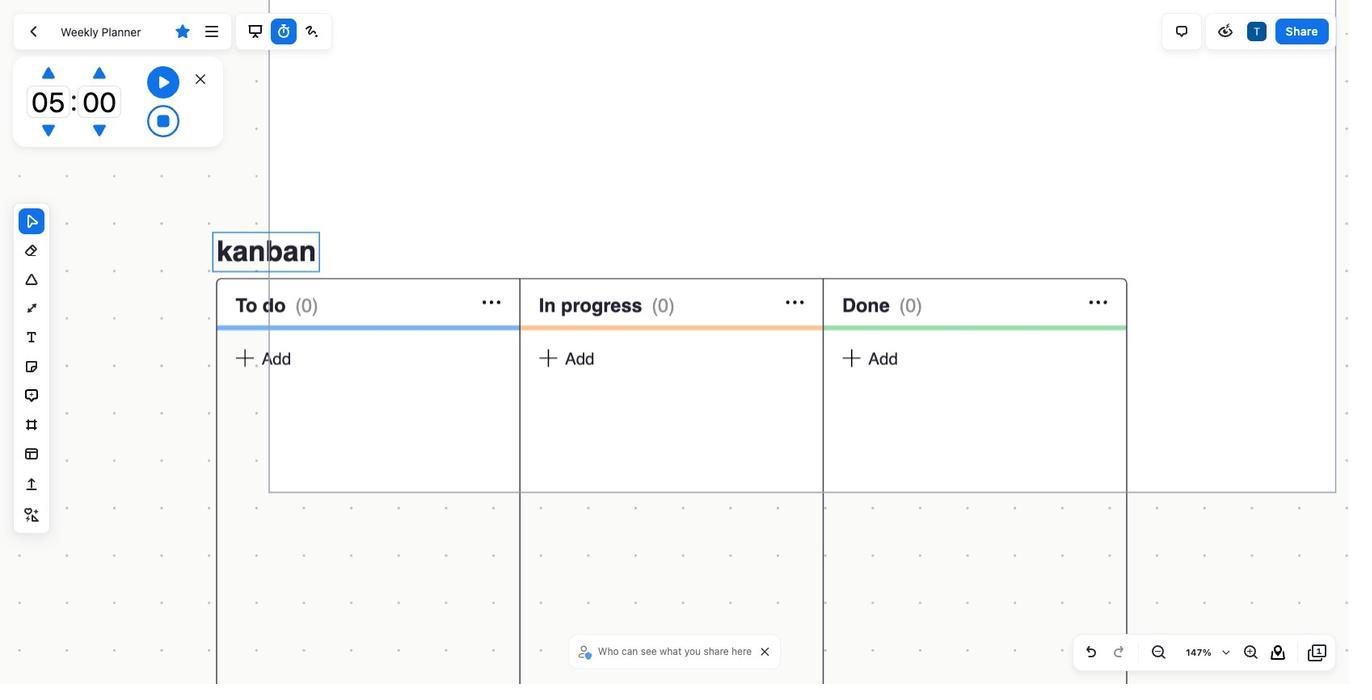 Task type: describe. For each thing, give the bounding box(es) containing it.
can
[[622, 646, 638, 658]]

pages image
[[1308, 643, 1327, 663]]

mini map image
[[1268, 643, 1288, 663]]

%
[[1203, 648, 1212, 658]]

share
[[1286, 24, 1318, 38]]

comment panel image
[[1172, 22, 1191, 41]]

present image
[[245, 22, 265, 41]]

here
[[732, 646, 752, 658]]

minute, stepper number field
[[26, 86, 70, 118]]

stop image
[[147, 105, 179, 137]]

zoom out image
[[1149, 643, 1168, 663]]

who can see what you share here button
[[575, 640, 756, 665]]

all eyes on me image
[[1216, 22, 1235, 41]]

you
[[684, 646, 701, 658]]

unstar this whiteboard image
[[173, 22, 193, 41]]

timer image
[[274, 22, 293, 41]]

decrement minute image
[[42, 124, 55, 138]]

upload image
[[22, 475, 41, 495]]



Task type: vqa. For each thing, say whether or not it's contained in the screenshot.
footer at top
no



Task type: locate. For each thing, give the bounding box(es) containing it.
dashboard image
[[23, 22, 43, 41]]

more options image
[[202, 22, 221, 41]]

who can see what you share here
[[598, 646, 752, 658]]

laser image
[[302, 22, 322, 41]]

undo image
[[1082, 643, 1101, 663]]

more tools image
[[22, 506, 41, 525]]

zoom in image
[[1241, 643, 1260, 663]]

what
[[660, 646, 682, 658]]

147
[[1186, 648, 1203, 658]]

147 %
[[1186, 648, 1212, 658]]

share
[[704, 646, 729, 658]]

:
[[70, 81, 77, 117]]

share button
[[1275, 19, 1329, 44]]

templates image
[[22, 445, 41, 464]]

increment minute image
[[42, 65, 55, 80]]

Document name text field
[[49, 19, 167, 44]]

seconds, stepper number field
[[78, 86, 121, 118]]

start image
[[147, 66, 179, 99]]

who
[[598, 646, 619, 658]]

increment seconds image
[[93, 65, 106, 80]]

see
[[641, 646, 657, 658]]



